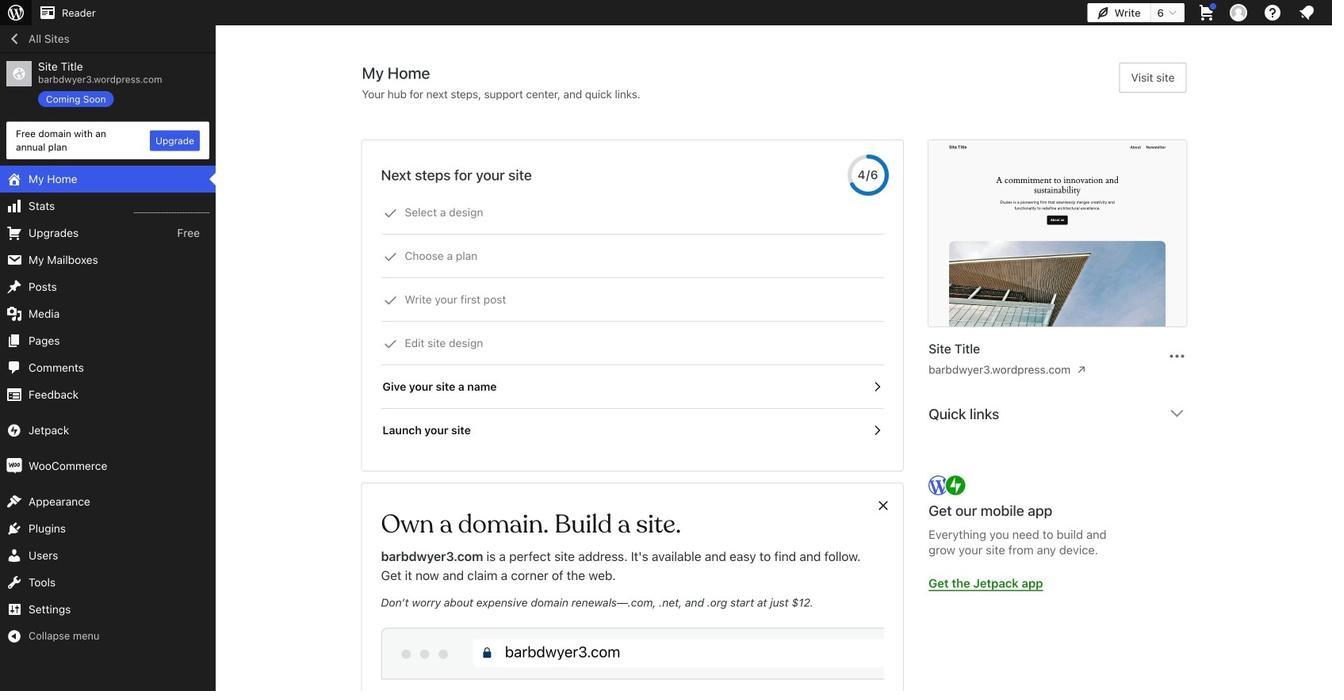 Task type: locate. For each thing, give the bounding box(es) containing it.
2 task complete image from the top
[[383, 337, 398, 351]]

launchpad checklist element
[[381, 191, 884, 452]]

task complete image
[[383, 250, 398, 264], [383, 337, 398, 351]]

1 vertical spatial img image
[[6, 458, 22, 474]]

main content
[[362, 63, 1187, 692]]

progress bar
[[848, 155, 889, 196]]

1 vertical spatial task complete image
[[383, 293, 398, 308]]

highest hourly views 0 image
[[134, 203, 209, 213]]

task complete image
[[383, 206, 398, 220], [383, 293, 398, 308]]

0 vertical spatial task complete image
[[383, 250, 398, 264]]

img image
[[6, 423, 22, 439], [6, 458, 22, 474]]

0 vertical spatial img image
[[6, 423, 22, 439]]

1 vertical spatial task complete image
[[383, 337, 398, 351]]

my shopping cart image
[[1198, 3, 1217, 22]]

1 img image from the top
[[6, 423, 22, 439]]

0 vertical spatial task enabled image
[[870, 380, 884, 394]]

1 vertical spatial task enabled image
[[870, 423, 884, 438]]

2 task enabled image from the top
[[870, 423, 884, 438]]

0 vertical spatial task complete image
[[383, 206, 398, 220]]

task enabled image
[[870, 380, 884, 394], [870, 423, 884, 438]]

2 task complete image from the top
[[383, 293, 398, 308]]

manage your notifications image
[[1297, 3, 1316, 22]]

2 img image from the top
[[6, 458, 22, 474]]

dismiss domain name promotion image
[[876, 496, 891, 515]]



Task type: vqa. For each thing, say whether or not it's contained in the screenshot.
the topmost Task enabled icon
yes



Task type: describe. For each thing, give the bounding box(es) containing it.
wordpress and jetpack app image
[[929, 474, 968, 497]]

(opens in a new tab) element
[[1077, 362, 1086, 378]]

manage your sites image
[[6, 3, 25, 22]]

help image
[[1263, 3, 1282, 22]]

1 task enabled image from the top
[[870, 380, 884, 394]]

my profile image
[[1230, 4, 1247, 21]]

1 task complete image from the top
[[383, 250, 398, 264]]

1 task complete image from the top
[[383, 206, 398, 220]]

more options for site site title image
[[1168, 347, 1187, 366]]



